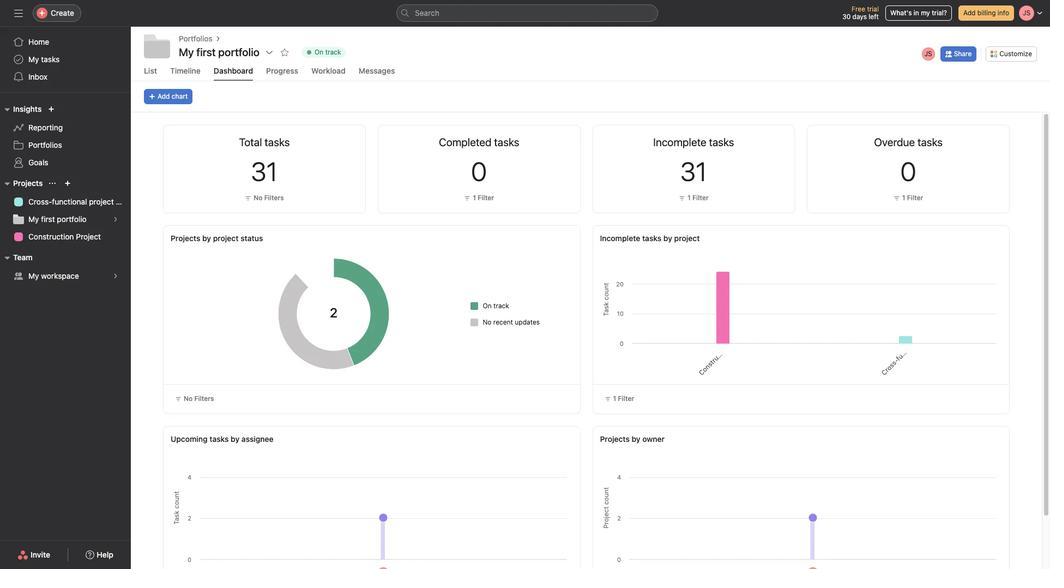 Task type: vqa. For each thing, say whether or not it's contained in the screenshot.


Task type: locate. For each thing, give the bounding box(es) containing it.
what's
[[891, 9, 913, 17]]

cross-functional project plan
[[28, 197, 131, 206]]

1 vertical spatial construction
[[698, 343, 732, 377]]

0 vertical spatial add
[[964, 9, 976, 17]]

hide sidebar image
[[14, 9, 23, 17]]

0 vertical spatial on track
[[315, 48, 341, 56]]

what's in my trial? button
[[886, 5, 953, 21]]

incomplete
[[600, 234, 641, 243]]

no filters up upcoming
[[184, 395, 214, 403]]

0 vertical spatial construction
[[28, 232, 74, 241]]

my first portfolio link
[[7, 211, 124, 228]]

1 filter button for incomplete tasks
[[677, 193, 712, 204]]

portfolios link down reporting
[[7, 136, 124, 154]]

new image
[[48, 106, 55, 112]]

messages link
[[359, 66, 395, 81]]

1 vertical spatial no filters
[[184, 395, 214, 403]]

my left first
[[28, 214, 39, 224]]

trial?
[[933, 9, 948, 17]]

0 horizontal spatial no filters button
[[170, 391, 219, 407]]

on track
[[315, 48, 341, 56], [483, 301, 510, 310]]

0 button down completed tasks
[[472, 156, 487, 187]]

0 vertical spatial construction project
[[28, 232, 101, 241]]

0 vertical spatial track
[[326, 48, 341, 56]]

my up timeline
[[179, 46, 194, 58]]

add billing info button
[[959, 5, 1015, 21]]

construction project inside projects element
[[28, 232, 101, 241]]

tasks inside "my tasks" link
[[41, 55, 60, 64]]

1 horizontal spatial 0
[[901, 156, 917, 187]]

projects left by
[[171, 234, 200, 243]]

0 horizontal spatial 31 button
[[251, 156, 278, 187]]

free
[[852, 5, 866, 13]]

0 vertical spatial tasks
[[41, 55, 60, 64]]

incomplete tasks by project
[[600, 234, 700, 243]]

see details, my first portfolio image
[[112, 216, 119, 223]]

by project
[[664, 234, 700, 243]]

1 vertical spatial filters
[[195, 395, 214, 403]]

portfolios link
[[179, 33, 213, 45], [7, 136, 124, 154]]

1 vertical spatial projects
[[171, 234, 200, 243]]

no filters
[[254, 194, 284, 202], [184, 395, 214, 403]]

2 horizontal spatial no
[[483, 318, 492, 326]]

search button
[[397, 4, 659, 22]]

1 for overdue tasks
[[903, 194, 906, 202]]

2 0 button from the left
[[901, 156, 917, 187]]

0 horizontal spatial project
[[76, 232, 101, 241]]

31 down the incomplete tasks
[[681, 156, 708, 187]]

my for my tasks
[[28, 55, 39, 64]]

31 button down the incomplete tasks
[[681, 156, 708, 187]]

track up recent
[[494, 301, 510, 310]]

0 vertical spatial portfolios
[[179, 34, 213, 43]]

0 horizontal spatial track
[[326, 48, 341, 56]]

1 31 button from the left
[[251, 156, 278, 187]]

on track up workload
[[315, 48, 341, 56]]

no filters button for projects by project status
[[170, 391, 219, 407]]

0 horizontal spatial no filters
[[184, 395, 214, 403]]

portfolios down reporting
[[28, 140, 62, 150]]

0 horizontal spatial construction
[[28, 232, 74, 241]]

insights
[[13, 104, 42, 113]]

0 button for completed tasks
[[472, 156, 487, 187]]

list link
[[144, 66, 157, 81]]

add
[[964, 9, 976, 17], [158, 92, 170, 100]]

1 horizontal spatial on track
[[483, 301, 510, 310]]

2 31 from the left
[[681, 156, 708, 187]]

workload
[[312, 66, 346, 75]]

projects for projects
[[13, 178, 43, 188]]

my tasks
[[28, 55, 60, 64]]

0 horizontal spatial projects
[[13, 178, 43, 188]]

my tasks link
[[7, 51, 124, 68]]

0 button for overdue tasks
[[901, 156, 917, 187]]

1 vertical spatial add
[[158, 92, 170, 100]]

no filters button up upcoming
[[170, 391, 219, 407]]

projects button
[[0, 177, 43, 190]]

1 horizontal spatial project
[[727, 326, 749, 348]]

0 vertical spatial no filters
[[254, 194, 284, 202]]

by
[[202, 234, 211, 243]]

portfolios link inside insights element
[[7, 136, 124, 154]]

2 0 from the left
[[901, 156, 917, 187]]

add for add chart
[[158, 92, 170, 100]]

0 down the "overdue tasks" at the right of page
[[901, 156, 917, 187]]

my workspace
[[28, 271, 79, 280]]

track
[[326, 48, 341, 56], [494, 301, 510, 310]]

add chart
[[158, 92, 188, 100]]

projects by owner
[[600, 434, 665, 444]]

help
[[97, 550, 113, 559]]

1
[[473, 194, 476, 202], [688, 194, 691, 202], [903, 194, 906, 202], [614, 395, 617, 403]]

1 horizontal spatial tasks
[[210, 434, 229, 444]]

31 for incomplete tasks
[[681, 156, 708, 187]]

track inside on track dropdown button
[[326, 48, 341, 56]]

portfolios link up my first portfolio
[[179, 33, 213, 45]]

show options image
[[265, 48, 274, 57]]

my for my workspace
[[28, 271, 39, 280]]

first portfolio
[[197, 46, 260, 58]]

add left billing
[[964, 9, 976, 17]]

1 horizontal spatial add
[[964, 9, 976, 17]]

project
[[76, 232, 101, 241], [727, 326, 749, 348]]

filter for incomplete tasks
[[693, 194, 709, 202]]

tasks down home
[[41, 55, 60, 64]]

projects up cross-
[[13, 178, 43, 188]]

31 down the total tasks
[[251, 156, 278, 187]]

1 horizontal spatial no filters
[[254, 194, 284, 202]]

no up upcoming
[[184, 395, 193, 403]]

31
[[251, 156, 278, 187], [681, 156, 708, 187]]

global element
[[0, 27, 131, 92]]

0 for completed tasks
[[472, 156, 487, 187]]

recent
[[494, 318, 513, 326]]

0 horizontal spatial 0
[[472, 156, 487, 187]]

my
[[179, 46, 194, 58], [28, 55, 39, 64], [28, 214, 39, 224], [28, 271, 39, 280]]

0 vertical spatial filters
[[264, 194, 284, 202]]

1 horizontal spatial no
[[254, 194, 263, 202]]

no up project status
[[254, 194, 263, 202]]

my inside global element
[[28, 55, 39, 64]]

1 horizontal spatial portfolios
[[179, 34, 213, 43]]

my up inbox
[[28, 55, 39, 64]]

my inside teams element
[[28, 271, 39, 280]]

0 horizontal spatial no
[[184, 395, 193, 403]]

2 horizontal spatial tasks
[[643, 234, 662, 243]]

0 horizontal spatial 31
[[251, 156, 278, 187]]

0 vertical spatial portfolios link
[[179, 33, 213, 45]]

timeline
[[170, 66, 201, 75]]

tasks left by project
[[643, 234, 662, 243]]

1 horizontal spatial projects
[[171, 234, 200, 243]]

invite
[[31, 550, 50, 559]]

messages
[[359, 66, 395, 75]]

1 horizontal spatial construction
[[698, 343, 732, 377]]

0 button
[[472, 156, 487, 187], [901, 156, 917, 187]]

no
[[254, 194, 263, 202], [483, 318, 492, 326], [184, 395, 193, 403]]

1 vertical spatial portfolios
[[28, 140, 62, 150]]

by owner
[[632, 434, 665, 444]]

0 horizontal spatial filters
[[195, 395, 214, 403]]

insights element
[[0, 99, 131, 174]]

1 0 from the left
[[472, 156, 487, 187]]

1 filter button for overdue tasks
[[891, 193, 927, 204]]

1 filter button for incomplete tasks by project
[[600, 391, 640, 407]]

reporting link
[[7, 119, 124, 136]]

1 31 from the left
[[251, 156, 278, 187]]

0 button down the "overdue tasks" at the right of page
[[901, 156, 917, 187]]

1 horizontal spatial 31 button
[[681, 156, 708, 187]]

search list box
[[397, 4, 659, 22]]

show options, current sort, top image
[[49, 180, 56, 187]]

projects
[[13, 178, 43, 188], [171, 234, 200, 243], [600, 434, 630, 444]]

progress
[[266, 66, 299, 75]]

0 horizontal spatial 0 button
[[472, 156, 487, 187]]

0 horizontal spatial tasks
[[41, 55, 60, 64]]

1 horizontal spatial construction project
[[698, 326, 749, 377]]

no filters for projects by project status
[[184, 395, 214, 403]]

0 horizontal spatial portfolios link
[[7, 136, 124, 154]]

0 horizontal spatial add
[[158, 92, 170, 100]]

portfolios
[[179, 34, 213, 43], [28, 140, 62, 150]]

0 horizontal spatial construction project
[[28, 232, 101, 241]]

0 horizontal spatial on
[[315, 48, 324, 56]]

create button
[[33, 4, 81, 22]]

2 vertical spatial projects
[[600, 434, 630, 444]]

on track up recent
[[483, 301, 510, 310]]

my for my first portfolio
[[28, 214, 39, 224]]

0 horizontal spatial portfolios
[[28, 140, 62, 150]]

projects for projects by owner
[[600, 434, 630, 444]]

on up 'no recent updates'
[[483, 301, 492, 310]]

plan
[[116, 197, 131, 206]]

2 vertical spatial tasks
[[210, 434, 229, 444]]

filter for completed tasks
[[478, 194, 494, 202]]

projects inside dropdown button
[[13, 178, 43, 188]]

my inside projects element
[[28, 214, 39, 224]]

1 filter for completed tasks
[[473, 194, 494, 202]]

0 for overdue tasks
[[901, 156, 917, 187]]

1 vertical spatial portfolios link
[[7, 136, 124, 154]]

construction
[[28, 232, 74, 241], [698, 343, 732, 377]]

0 vertical spatial no
[[254, 194, 263, 202]]

incomplete tasks
[[654, 136, 735, 148]]

cross-functional project plan link
[[7, 193, 131, 211]]

0 vertical spatial on
[[315, 48, 324, 56]]

1 horizontal spatial track
[[494, 301, 510, 310]]

1 horizontal spatial filters
[[264, 194, 284, 202]]

1 filter button
[[462, 193, 497, 204], [677, 193, 712, 204], [891, 193, 927, 204], [600, 391, 640, 407]]

add left chart
[[158, 92, 170, 100]]

on up workload
[[315, 48, 324, 56]]

my down team
[[28, 271, 39, 280]]

2 horizontal spatial projects
[[600, 434, 630, 444]]

no filters button for total tasks
[[242, 193, 287, 204]]

no filters button up project status
[[242, 193, 287, 204]]

tasks right upcoming
[[210, 434, 229, 444]]

0
[[472, 156, 487, 187], [901, 156, 917, 187]]

projects left by owner
[[600, 434, 630, 444]]

no filters button
[[242, 193, 287, 204], [170, 391, 219, 407]]

no recent updates
[[483, 318, 540, 326]]

0 horizontal spatial on track
[[315, 48, 341, 56]]

track up workload
[[326, 48, 341, 56]]

1 horizontal spatial 0 button
[[901, 156, 917, 187]]

0 vertical spatial no filters button
[[242, 193, 287, 204]]

add to starred image
[[281, 48, 289, 57]]

1 vertical spatial tasks
[[643, 234, 662, 243]]

filter
[[478, 194, 494, 202], [693, 194, 709, 202], [908, 194, 924, 202], [619, 395, 635, 403]]

1 vertical spatial on track
[[483, 301, 510, 310]]

tasks
[[41, 55, 60, 64], [643, 234, 662, 243], [210, 434, 229, 444]]

filters
[[264, 194, 284, 202], [195, 395, 214, 403]]

2 31 button from the left
[[681, 156, 708, 187]]

1 filter for incomplete tasks by project
[[614, 395, 635, 403]]

1 vertical spatial no filters button
[[170, 391, 219, 407]]

help button
[[79, 545, 121, 565]]

2 vertical spatial no
[[184, 395, 193, 403]]

construction project
[[28, 232, 101, 241], [698, 326, 749, 377]]

portfolios up my first portfolio
[[179, 34, 213, 43]]

1 filter button for completed tasks
[[462, 193, 497, 204]]

1 0 button from the left
[[472, 156, 487, 187]]

no left recent
[[483, 318, 492, 326]]

1 horizontal spatial no filters button
[[242, 193, 287, 204]]

1 vertical spatial project
[[727, 326, 749, 348]]

0 vertical spatial projects
[[13, 178, 43, 188]]

no filters up project status
[[254, 194, 284, 202]]

1 horizontal spatial 31
[[681, 156, 708, 187]]

31 button down the total tasks
[[251, 156, 278, 187]]

0 down completed tasks
[[472, 156, 487, 187]]

1 horizontal spatial on
[[483, 301, 492, 310]]



Task type: describe. For each thing, give the bounding box(es) containing it.
reporting
[[28, 123, 63, 132]]

share
[[955, 49, 972, 58]]

filters for projects by project status
[[195, 395, 214, 403]]

team button
[[0, 251, 33, 264]]

upcoming
[[171, 434, 208, 444]]

1 vertical spatial track
[[494, 301, 510, 310]]

team
[[13, 253, 33, 262]]

construction inside projects element
[[28, 232, 74, 241]]

cross-
[[28, 197, 52, 206]]

chart
[[172, 92, 188, 100]]

projects for projects by project status
[[171, 234, 200, 243]]

project status
[[213, 234, 263, 243]]

no for total tasks
[[254, 194, 263, 202]]

add billing info
[[964, 9, 1010, 17]]

goals
[[28, 158, 48, 167]]

teams element
[[0, 248, 131, 287]]

trial
[[868, 5, 880, 13]]

updates
[[515, 318, 540, 326]]

add for add billing info
[[964, 9, 976, 17]]

customize button
[[987, 46, 1038, 61]]

portfolios inside insights element
[[28, 140, 62, 150]]

dashboard
[[214, 66, 253, 75]]

1 vertical spatial on
[[483, 301, 492, 310]]

1 horizontal spatial portfolios link
[[179, 33, 213, 45]]

see details, my workspace image
[[112, 273, 119, 279]]

30
[[843, 13, 851, 21]]

on track inside dropdown button
[[315, 48, 341, 56]]

invite button
[[10, 545, 57, 565]]

new project or portfolio image
[[65, 180, 71, 187]]

no for projects by project status
[[184, 395, 193, 403]]

functional
[[52, 197, 87, 206]]

dashboard link
[[214, 66, 253, 81]]

my workspace link
[[7, 267, 124, 285]]

no filters for total tasks
[[254, 194, 284, 202]]

left
[[869, 13, 880, 21]]

what's in my trial?
[[891, 9, 948, 17]]

home link
[[7, 33, 124, 51]]

days
[[853, 13, 868, 21]]

1 for incomplete tasks by project
[[614, 395, 617, 403]]

js
[[925, 49, 933, 58]]

1 filter for overdue tasks
[[903, 194, 924, 202]]

my first portfolio
[[179, 46, 260, 58]]

insights button
[[0, 103, 42, 116]]

construction project link
[[7, 228, 124, 246]]

filters for total tasks
[[264, 194, 284, 202]]

workload link
[[312, 66, 346, 81]]

portfolio
[[57, 214, 87, 224]]

inbox link
[[7, 68, 124, 86]]

workspace
[[41, 271, 79, 280]]

free trial 30 days left
[[843, 5, 880, 21]]

overdue tasks
[[875, 136, 943, 148]]

progress link
[[266, 66, 299, 81]]

info
[[998, 9, 1010, 17]]

timeline link
[[170, 66, 201, 81]]

project
[[89, 197, 114, 206]]

my first portfolio
[[28, 214, 87, 224]]

projects by project status
[[171, 234, 263, 243]]

upcoming tasks by assignee
[[171, 434, 274, 444]]

goals link
[[7, 154, 124, 171]]

list
[[144, 66, 157, 75]]

completed tasks
[[439, 136, 520, 148]]

billing
[[978, 9, 997, 17]]

first
[[41, 214, 55, 224]]

tasks for incomplete
[[643, 234, 662, 243]]

search
[[415, 8, 440, 17]]

my for my first portfolio
[[179, 46, 194, 58]]

1 for completed tasks
[[473, 194, 476, 202]]

in
[[914, 9, 920, 17]]

share button
[[941, 46, 977, 61]]

by assignee
[[231, 434, 274, 444]]

0 vertical spatial project
[[76, 232, 101, 241]]

on track button
[[297, 45, 351, 60]]

total tasks
[[239, 136, 290, 148]]

31 for total tasks
[[251, 156, 278, 187]]

1 vertical spatial construction project
[[698, 326, 749, 377]]

31 button for total tasks
[[251, 156, 278, 187]]

filter for incomplete tasks by project
[[619, 395, 635, 403]]

create
[[51, 8, 74, 17]]

filter for overdue tasks
[[908, 194, 924, 202]]

1 for incomplete tasks
[[688, 194, 691, 202]]

my
[[922, 9, 931, 17]]

projects element
[[0, 174, 131, 248]]

tasks for upcoming
[[210, 434, 229, 444]]

inbox
[[28, 72, 47, 81]]

31 button for incomplete tasks
[[681, 156, 708, 187]]

tasks for my
[[41, 55, 60, 64]]

add chart button
[[144, 89, 193, 104]]

customize
[[1000, 49, 1033, 58]]

1 vertical spatial no
[[483, 318, 492, 326]]

on inside dropdown button
[[315, 48, 324, 56]]

construction inside construction project
[[698, 343, 732, 377]]

1 filter for incomplete tasks
[[688, 194, 709, 202]]

home
[[28, 37, 49, 46]]



